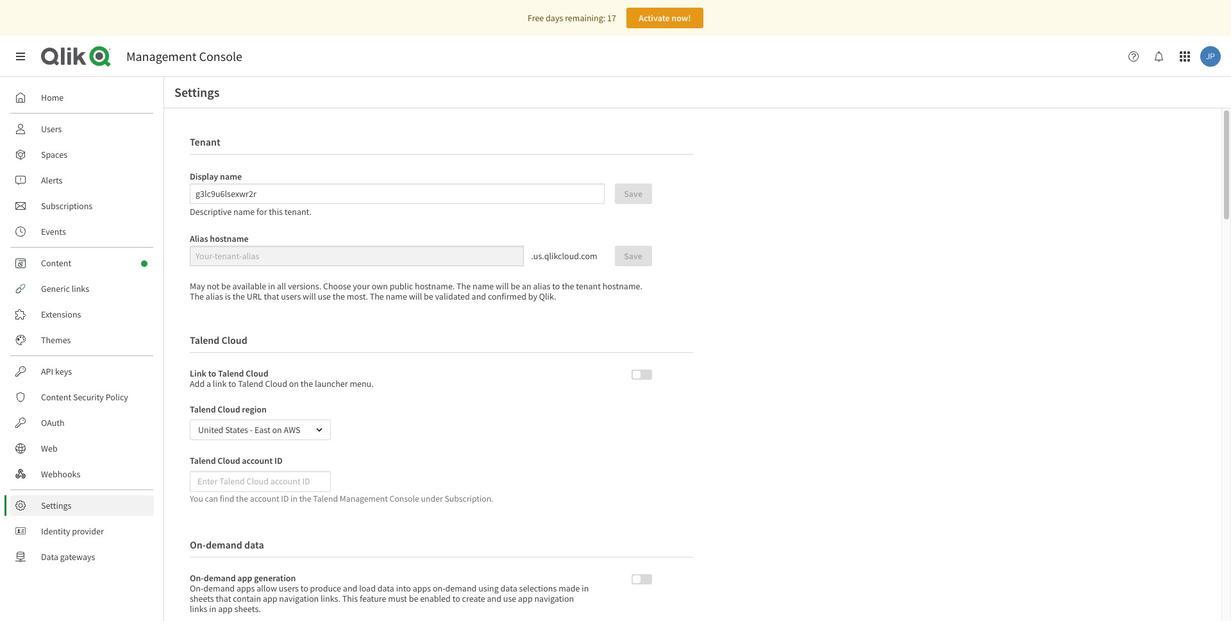 Task type: vqa. For each thing, say whether or not it's contained in the screenshot.
Analytics Services element
no



Task type: locate. For each thing, give the bounding box(es) containing it.
be left an
[[511, 280, 520, 292]]

made
[[559, 583, 580, 594]]

display name
[[190, 171, 242, 182]]

use inside may not be available in all versions. choose your own public hostname. the name will be an alias to the tenant hostname. the alias is the url that users will use the most. the name will be validated and confirmed by qlik.
[[318, 291, 331, 302]]

links left sheets.
[[190, 603, 208, 615]]

name left for
[[234, 206, 255, 218]]

tenant
[[576, 280, 601, 292]]

feature
[[360, 593, 387, 605]]

None text field
[[190, 183, 605, 204]]

0 horizontal spatial apps
[[237, 583, 255, 594]]

content down api keys
[[41, 391, 71, 403]]

2 horizontal spatial will
[[496, 280, 509, 292]]

0 vertical spatial account
[[242, 455, 273, 466]]

on- for on-demand app generation on-demand apps allow users to produce and load data into apps on-demand using data selections made in sheets that contain app navigation links. this feature must be enabled to create and use app navigation links in app sheets.
[[190, 573, 204, 584]]

users right allow at the left bottom
[[279, 583, 299, 594]]

in left all
[[268, 280, 275, 292]]

that right sheets
[[216, 593, 231, 605]]

1 navigation from the left
[[279, 593, 319, 605]]

demand
[[206, 539, 242, 551], [204, 573, 236, 584], [204, 583, 235, 594], [446, 583, 477, 594]]

1 vertical spatial users
[[279, 583, 299, 594]]

validated
[[435, 291, 470, 302]]

content
[[41, 257, 71, 269], [41, 391, 71, 403]]

settings
[[175, 84, 220, 100], [41, 500, 72, 511]]

and right validated
[[472, 291, 486, 302]]

1 vertical spatial id
[[281, 493, 289, 504]]

id
[[275, 455, 283, 466], [281, 493, 289, 504]]

1 horizontal spatial hostname.
[[603, 280, 643, 292]]

use right 'using'
[[504, 593, 517, 605]]

1 horizontal spatial the
[[370, 291, 384, 302]]

url
[[247, 291, 262, 302]]

data gateways link
[[10, 547, 154, 567]]

on- down you
[[190, 539, 206, 551]]

1 vertical spatial account
[[250, 493, 279, 504]]

united
[[198, 424, 224, 436]]

the
[[562, 280, 575, 292], [233, 291, 245, 302], [333, 291, 345, 302], [301, 378, 313, 389], [236, 493, 248, 504], [299, 493, 312, 504]]

id down enter talend cloud account id text field
[[281, 493, 289, 504]]

1 vertical spatial on
[[272, 424, 282, 436]]

is
[[225, 291, 231, 302]]

content inside 'link'
[[41, 391, 71, 403]]

be right must at the left bottom of page
[[409, 593, 419, 605]]

name right "display" at the left of page
[[220, 171, 242, 182]]

links
[[72, 283, 89, 294], [190, 603, 208, 615]]

1 horizontal spatial use
[[504, 593, 517, 605]]

users right url
[[281, 291, 301, 302]]

alias
[[533, 280, 551, 292], [206, 291, 223, 302]]

the left not
[[190, 291, 204, 302]]

for
[[257, 206, 267, 218]]

activate now! link
[[627, 8, 704, 28]]

1 horizontal spatial alias
[[533, 280, 551, 292]]

sheets.
[[235, 603, 261, 615]]

links inside on-demand app generation on-demand apps allow users to produce and load data into apps on-demand using data selections made in sheets that contain app navigation links. this feature must be enabled to create and use app navigation links in app sheets.
[[190, 603, 208, 615]]

name
[[220, 171, 242, 182], [234, 206, 255, 218], [473, 280, 494, 292], [386, 291, 407, 302]]

add
[[190, 378, 205, 389]]

management console
[[126, 48, 243, 64]]

0 vertical spatial users
[[281, 291, 301, 302]]

0 horizontal spatial console
[[199, 48, 243, 64]]

links.
[[321, 593, 341, 605]]

1 horizontal spatial data
[[378, 583, 395, 594]]

events
[[41, 226, 66, 237]]

will right all
[[303, 291, 316, 302]]

alias right an
[[533, 280, 551, 292]]

1 on- from the top
[[190, 539, 206, 551]]

1 vertical spatial links
[[190, 603, 208, 615]]

will left an
[[496, 280, 509, 292]]

on- left contain on the bottom left
[[190, 583, 204, 594]]

james peterson image
[[1201, 46, 1222, 67]]

2 horizontal spatial the
[[457, 280, 471, 292]]

alias left is
[[206, 291, 223, 302]]

talend
[[190, 334, 220, 346], [218, 368, 244, 379], [238, 378, 263, 389], [190, 404, 216, 415], [190, 455, 216, 466], [313, 493, 338, 504]]

0 vertical spatial use
[[318, 291, 331, 302]]

on inside link to talend cloud add a link to talend cloud on the launcher menu.
[[289, 378, 299, 389]]

events link
[[10, 221, 154, 242]]

themes link
[[10, 330, 154, 350]]

settings inside navigation pane element
[[41, 500, 72, 511]]

data
[[244, 539, 264, 551], [378, 583, 395, 594], [501, 583, 518, 594]]

2 on- from the top
[[190, 573, 204, 584]]

demand down find
[[206, 539, 242, 551]]

cloud
[[222, 334, 248, 346], [246, 368, 269, 379], [265, 378, 287, 389], [218, 404, 240, 415], [218, 455, 240, 466]]

users link
[[10, 119, 154, 139]]

users
[[281, 291, 301, 302], [279, 583, 299, 594]]

1 horizontal spatial on
[[289, 378, 299, 389]]

0 horizontal spatial navigation
[[279, 593, 319, 605]]

settings up identity
[[41, 500, 72, 511]]

United States - East on AWS field
[[190, 420, 331, 440]]

app down generation on the left bottom of page
[[263, 593, 278, 605]]

account up enter talend cloud account id text field
[[242, 455, 273, 466]]

into
[[396, 583, 411, 594]]

1 content from the top
[[41, 257, 71, 269]]

1 horizontal spatial apps
[[413, 583, 431, 594]]

your
[[353, 280, 370, 292]]

app right 'using'
[[518, 593, 533, 605]]

cloud for talend cloud
[[222, 334, 248, 346]]

1 vertical spatial settings
[[41, 500, 72, 511]]

to inside may not be available in all versions. choose your own public hostname. the name will be an alias to the tenant hostname. the alias is the url that users will use the most. the name will be validated and confirmed by qlik.
[[553, 280, 560, 292]]

generic links link
[[10, 278, 154, 299]]

links inside navigation pane element
[[72, 283, 89, 294]]

now!
[[672, 12, 691, 24]]

demand up sheets
[[204, 573, 236, 584]]

descriptive
[[190, 206, 232, 218]]

alerts link
[[10, 170, 154, 191]]

on right east
[[272, 424, 282, 436]]

to
[[553, 280, 560, 292], [208, 368, 216, 379], [229, 378, 236, 389], [301, 583, 308, 594], [453, 593, 461, 605]]

0 horizontal spatial management
[[126, 48, 197, 64]]

0 vertical spatial management
[[126, 48, 197, 64]]

settings link
[[10, 495, 154, 516]]

content up generic
[[41, 257, 71, 269]]

apps left the on-
[[413, 583, 431, 594]]

on left launcher
[[289, 378, 299, 389]]

navigation
[[279, 593, 319, 605], [535, 593, 574, 605]]

sheets
[[190, 593, 214, 605]]

this
[[269, 206, 283, 218]]

content link
[[10, 253, 154, 273]]

in inside may not be available in all versions. choose your own public hostname. the name will be an alias to the tenant hostname. the alias is the url that users will use the most. the name will be validated and confirmed by qlik.
[[268, 280, 275, 292]]

will left validated
[[409, 291, 422, 302]]

and right create
[[487, 593, 502, 605]]

identity provider link
[[10, 521, 154, 542]]

apps
[[237, 583, 255, 594], [413, 583, 431, 594]]

tenant.
[[285, 206, 312, 218]]

1 vertical spatial that
[[216, 593, 231, 605]]

spaces link
[[10, 144, 154, 165]]

hostname. right public at top left
[[415, 280, 455, 292]]

find
[[220, 493, 234, 504]]

0 vertical spatial content
[[41, 257, 71, 269]]

content for content
[[41, 257, 71, 269]]

that right url
[[264, 291, 279, 302]]

account
[[242, 455, 273, 466], [250, 493, 279, 504]]

demand up sheets.
[[204, 583, 235, 594]]

use
[[318, 291, 331, 302], [504, 593, 517, 605]]

hostname. right tenant
[[603, 280, 643, 292]]

Your-tenant-alias text field
[[190, 246, 524, 266]]

data up generation on the left bottom of page
[[244, 539, 264, 551]]

1 horizontal spatial navigation
[[535, 593, 574, 605]]

be right not
[[221, 280, 231, 292]]

data left the into
[[378, 583, 395, 594]]

be
[[221, 280, 231, 292], [511, 280, 520, 292], [424, 291, 434, 302], [409, 593, 419, 605]]

the left confirmed
[[457, 280, 471, 292]]

1 vertical spatial content
[[41, 391, 71, 403]]

alias
[[190, 233, 208, 244]]

1 vertical spatial management
[[340, 493, 388, 504]]

the right most.
[[370, 291, 384, 302]]

the left launcher
[[301, 378, 313, 389]]

talend cloud account id
[[190, 455, 283, 466]]

settings down management console
[[175, 84, 220, 100]]

0 horizontal spatial that
[[216, 593, 231, 605]]

0 horizontal spatial the
[[190, 291, 204, 302]]

links right generic
[[72, 283, 89, 294]]

the
[[457, 280, 471, 292], [190, 291, 204, 302], [370, 291, 384, 302]]

enabled
[[420, 593, 451, 605]]

content security policy link
[[10, 387, 154, 407]]

0 horizontal spatial use
[[318, 291, 331, 302]]

0 vertical spatial that
[[264, 291, 279, 302]]

choose
[[323, 280, 351, 292]]

united states - east on aws
[[198, 424, 301, 436]]

0 vertical spatial on
[[289, 378, 299, 389]]

content security policy
[[41, 391, 128, 403]]

identity provider
[[41, 525, 104, 537]]

webhooks link
[[10, 464, 154, 484]]

a
[[207, 378, 211, 389]]

close sidebar menu image
[[15, 51, 26, 62]]

0 horizontal spatial and
[[343, 583, 358, 594]]

1 horizontal spatial that
[[264, 291, 279, 302]]

2 content from the top
[[41, 391, 71, 403]]

1 horizontal spatial links
[[190, 603, 208, 615]]

id up enter talend cloud account id text field
[[275, 455, 283, 466]]

content for content security policy
[[41, 391, 71, 403]]

webhooks
[[41, 468, 80, 480]]

that inside on-demand app generation on-demand apps allow users to produce and load data into apps on-demand using data selections made in sheets that contain app navigation links. this feature must be enabled to create and use app navigation links in app sheets.
[[216, 593, 231, 605]]

apps up sheets.
[[237, 583, 255, 594]]

security
[[73, 391, 104, 403]]

home link
[[10, 87, 154, 108]]

0 vertical spatial links
[[72, 283, 89, 294]]

activate now!
[[639, 12, 691, 24]]

cloud for talend cloud account id
[[218, 455, 240, 466]]

account down enter talend cloud account id text field
[[250, 493, 279, 504]]

0 horizontal spatial links
[[72, 283, 89, 294]]

0 horizontal spatial settings
[[41, 500, 72, 511]]

1 horizontal spatial and
[[472, 291, 486, 302]]

use left most.
[[318, 291, 331, 302]]

1 vertical spatial console
[[390, 493, 420, 504]]

0 horizontal spatial hostname.
[[415, 280, 455, 292]]

and left load
[[343, 583, 358, 594]]

1 horizontal spatial settings
[[175, 84, 220, 100]]

1 vertical spatial use
[[504, 593, 517, 605]]

contain
[[233, 593, 261, 605]]

0 horizontal spatial on
[[272, 424, 282, 436]]

free days remaining: 17
[[528, 12, 617, 24]]

0 horizontal spatial data
[[244, 539, 264, 551]]

data right 'using'
[[501, 583, 518, 594]]

on- up sheets
[[190, 573, 204, 584]]

in right made at the bottom left
[[582, 583, 589, 594]]

provider
[[72, 525, 104, 537]]

navigation pane element
[[0, 82, 164, 572]]

0 vertical spatial settings
[[175, 84, 220, 100]]



Task type: describe. For each thing, give the bounding box(es) containing it.
0 horizontal spatial alias
[[206, 291, 223, 302]]

the down enter talend cloud account id text field
[[299, 493, 312, 504]]

2 horizontal spatial and
[[487, 593, 502, 605]]

link to talend cloud add a link to talend cloud on the launcher menu.
[[190, 368, 374, 389]]

home
[[41, 92, 64, 103]]

generation
[[254, 573, 296, 584]]

users
[[41, 123, 62, 135]]

can
[[205, 493, 218, 504]]

hostname
[[210, 233, 249, 244]]

be inside on-demand app generation on-demand apps allow users to produce and load data into apps on-demand using data selections made in sheets that contain app navigation links. this feature must be enabled to create and use app navigation links in app sheets.
[[409, 593, 419, 605]]

new connector image
[[141, 260, 148, 267]]

that inside may not be available in all versions. choose your own public hostname. the name will be an alias to the tenant hostname. the alias is the url that users will use the most. the name will be validated and confirmed by qlik.
[[264, 291, 279, 302]]

extensions
[[41, 309, 81, 320]]

be left validated
[[424, 291, 434, 302]]

.us.qlikcloud.com
[[531, 250, 598, 261]]

themes
[[41, 334, 71, 346]]

1 horizontal spatial management
[[340, 493, 388, 504]]

spaces
[[41, 149, 67, 160]]

users inside on-demand app generation on-demand apps allow users to produce and load data into apps on-demand using data selections made in sheets that contain app navigation links. this feature must be enabled to create and use app navigation links in app sheets.
[[279, 583, 299, 594]]

under
[[421, 493, 443, 504]]

and inside may not be available in all versions. choose your own public hostname. the name will be an alias to the tenant hostname. the alias is the url that users will use the most. the name will be validated and confirmed by qlik.
[[472, 291, 486, 302]]

generic links
[[41, 283, 89, 294]]

aws
[[284, 424, 301, 436]]

free
[[528, 12, 544, 24]]

activate
[[639, 12, 670, 24]]

17
[[608, 12, 617, 24]]

the left most.
[[333, 291, 345, 302]]

oauth link
[[10, 413, 154, 433]]

users inside may not be available in all versions. choose your own public hostname. the name will be an alias to the tenant hostname. the alias is the url that users will use the most. the name will be validated and confirmed by qlik.
[[281, 291, 301, 302]]

you can find the account id in the talend management console under subscription.
[[190, 493, 494, 504]]

2 horizontal spatial data
[[501, 583, 518, 594]]

on-demand data
[[190, 539, 264, 551]]

confirmed
[[488, 291, 527, 302]]

subscriptions link
[[10, 196, 154, 216]]

in down enter talend cloud account id text field
[[291, 493, 298, 504]]

you
[[190, 493, 203, 504]]

name right validated
[[473, 280, 494, 292]]

remaining:
[[565, 12, 606, 24]]

-
[[250, 424, 253, 436]]

2 hostname. from the left
[[603, 280, 643, 292]]

link
[[190, 368, 207, 379]]

on- for on-demand data
[[190, 539, 206, 551]]

in left sheets.
[[209, 603, 216, 615]]

the right is
[[233, 291, 245, 302]]

management console element
[[126, 48, 243, 64]]

launcher
[[315, 378, 348, 389]]

must
[[388, 593, 407, 605]]

most.
[[347, 291, 368, 302]]

east
[[255, 424, 271, 436]]

app left sheets.
[[218, 603, 233, 615]]

selections
[[519, 583, 557, 594]]

use inside on-demand app generation on-demand apps allow users to produce and load data into apps on-demand using data selections made in sheets that contain app navigation links. this feature must be enabled to create and use app navigation links in app sheets.
[[504, 593, 517, 605]]

api keys
[[41, 366, 72, 377]]

demand left 'using'
[[446, 583, 477, 594]]

public
[[390, 280, 413, 292]]

0 horizontal spatial will
[[303, 291, 316, 302]]

identity
[[41, 525, 70, 537]]

talend cloud region
[[190, 404, 267, 415]]

1 horizontal spatial will
[[409, 291, 422, 302]]

alias hostname
[[190, 233, 249, 244]]

0 vertical spatial console
[[199, 48, 243, 64]]

name right your
[[386, 291, 407, 302]]

Enter Talend Cloud account ID text field
[[190, 471, 331, 492]]

1 horizontal spatial console
[[390, 493, 420, 504]]

may not be available in all versions. choose your own public hostname. the name will be an alias to the tenant hostname. the alias is the url that users will use the most. the name will be validated and confirmed by qlik.
[[190, 280, 643, 302]]

cloud for talend cloud region
[[218, 404, 240, 415]]

may
[[190, 280, 205, 292]]

data gateways
[[41, 551, 95, 563]]

2 apps from the left
[[413, 583, 431, 594]]

the right find
[[236, 493, 248, 504]]

api
[[41, 366, 53, 377]]

using
[[479, 583, 499, 594]]

load
[[359, 583, 376, 594]]

talend cloud
[[190, 334, 248, 346]]

by
[[529, 291, 538, 302]]

subscription.
[[445, 493, 494, 504]]

generic
[[41, 283, 70, 294]]

extensions link
[[10, 304, 154, 325]]

subscriptions
[[41, 200, 93, 212]]

versions.
[[288, 280, 322, 292]]

1 hostname. from the left
[[415, 280, 455, 292]]

gateways
[[60, 551, 95, 563]]

api keys link
[[10, 361, 154, 382]]

descriptive name for this tenant.
[[190, 206, 312, 218]]

display
[[190, 171, 218, 182]]

qlik.
[[539, 291, 557, 302]]

menu.
[[350, 378, 374, 389]]

allow
[[257, 583, 277, 594]]

region
[[242, 404, 267, 415]]

2 navigation from the left
[[535, 593, 574, 605]]

days
[[546, 12, 564, 24]]

produce
[[310, 583, 341, 594]]

on inside united states - east on aws field
[[272, 424, 282, 436]]

web
[[41, 443, 58, 454]]

app up contain on the bottom left
[[238, 573, 252, 584]]

1 apps from the left
[[237, 583, 255, 594]]

the inside link to talend cloud add a link to talend cloud on the launcher menu.
[[301, 378, 313, 389]]

states
[[225, 424, 248, 436]]

keys
[[55, 366, 72, 377]]

an
[[522, 280, 532, 292]]

web link
[[10, 438, 154, 459]]

3 on- from the top
[[190, 583, 204, 594]]

on-demand app generation on-demand apps allow users to produce and load data into apps on-demand using data selections made in sheets that contain app navigation links. this feature must be enabled to create and use app navigation links in app sheets.
[[190, 573, 589, 615]]

create
[[462, 593, 486, 605]]

on-
[[433, 583, 446, 594]]

0 vertical spatial id
[[275, 455, 283, 466]]

the left tenant
[[562, 280, 575, 292]]

alerts
[[41, 175, 63, 186]]

policy
[[106, 391, 128, 403]]



